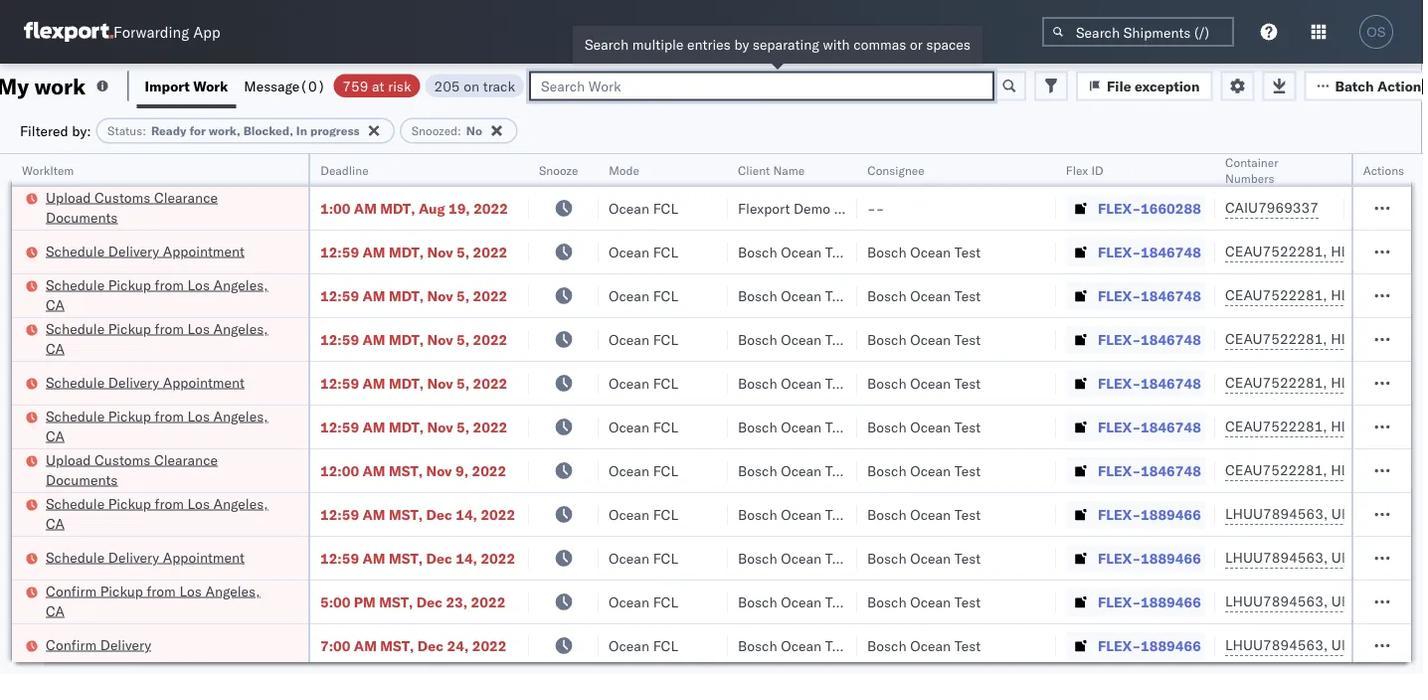 Task type: describe. For each thing, give the bounding box(es) containing it.
1 1846748 from the top
[[1141, 243, 1201, 261]]

hlxu6269489 for 'upload customs clearance documents' button associated with 12:00 am mst, nov 9, 2022
[[1331, 462, 1423, 479]]

1 ceau7522281, from the top
[[1225, 243, 1328, 260]]

6 flex-1846748 from the top
[[1098, 462, 1201, 479]]

2 flex-1846748 from the top
[[1098, 287, 1201, 304]]

1 vertical spatial consignee
[[834, 199, 901, 217]]

client name button
[[728, 158, 838, 178]]

flex- for schedule delivery appointment link corresponding to 12:59 am mst, dec 14, 2022
[[1098, 550, 1141, 567]]

search
[[585, 36, 629, 53]]

1 12:59 from the top
[[320, 243, 359, 261]]

7 flex- from the top
[[1098, 462, 1141, 479]]

os
[[1367, 24, 1386, 39]]

status : ready for work, blocked, in progress
[[108, 123, 360, 138]]

1 test12345 from the top
[[1355, 243, 1423, 261]]

ceau7522281, hlxu6269489 for 3rd 'schedule pickup from los angeles, ca' button from the bottom of the page "schedule pickup from los angeles, ca" link
[[1225, 330, 1423, 348]]

4 5, from the top
[[457, 374, 470, 392]]

message (0)
[[244, 77, 326, 94]]

file exception
[[1107, 77, 1200, 94]]

by
[[734, 36, 749, 53]]

batch action
[[1335, 77, 1422, 94]]

205 on track
[[434, 77, 515, 94]]

my
[[0, 72, 29, 99]]

3 schedule pickup from los angeles, ca from the top
[[46, 407, 268, 445]]

from for 2nd 'schedule pickup from los angeles, ca' button from the bottom
[[155, 407, 184, 425]]

9 fcl from the top
[[653, 550, 678, 567]]

flex-1889466 for schedule pickup from los angeles, ca
[[1098, 506, 1201, 523]]

numbers
[[1225, 171, 1275, 186]]

flexport. image
[[24, 22, 113, 42]]

import work
[[145, 77, 228, 94]]

confirm delivery link
[[46, 635, 151, 655]]

1889466 for schedule delivery appointment
[[1141, 550, 1201, 567]]

schedule pickup from los angeles, ca link for first 'schedule pickup from los angeles, ca' button from the bottom of the page
[[46, 494, 282, 534]]

client
[[738, 163, 770, 178]]

2022 for schedule delivery appointment link corresponding to 12:59 am mst, dec 14, 2022
[[481, 550, 515, 567]]

Search Work text field
[[529, 71, 995, 101]]

angeles, for fourth 'schedule pickup from los angeles, ca' button from the bottom of the page
[[213, 276, 268, 293]]

1 schedule delivery appointment link from the top
[[46, 241, 245, 261]]

at
[[372, 77, 384, 94]]

ca for 2nd 'schedule pickup from los angeles, ca' button from the bottom
[[46, 427, 65, 445]]

5 ocean fcl from the top
[[609, 374, 678, 392]]

1:00 am mdt, aug 19, 2022
[[320, 199, 508, 217]]

ca for first 'schedule pickup from los angeles, ca' button from the bottom of the page
[[46, 515, 65, 532]]

1 flex-1846748 from the top
[[1098, 243, 1201, 261]]

lhuu7894563, uetu5238478 for schedule delivery appointment
[[1225, 549, 1423, 566]]

los for 2nd 'schedule pickup from los angeles, ca' button from the bottom
[[187, 407, 210, 425]]

container numbers
[[1225, 155, 1279, 186]]

10 fcl from the top
[[653, 593, 678, 611]]

lhuu7894563, uetu5238478 for confirm delivery
[[1225, 637, 1423, 654]]

9 resize handle column header from the left
[[1388, 154, 1411, 674]]

3 schedule pickup from los angeles, ca button from the top
[[46, 406, 282, 448]]

7 schedule from the top
[[46, 549, 105, 566]]

4 12:59 am mdt, nov 5, 2022 from the top
[[320, 374, 508, 392]]

hlxu6269489 for 2nd 'schedule pickup from los angeles, ca' button from the bottom
[[1331, 418, 1423, 435]]

app
[[193, 22, 220, 41]]

progress
[[310, 123, 360, 138]]

upload customs clearance documents for 1:00 am mdt, aug 19, 2022
[[46, 188, 218, 226]]

2 ocean fcl from the top
[[609, 243, 678, 261]]

5 1846748 from the top
[[1141, 418, 1201, 436]]

actions
[[1364, 163, 1405, 178]]

3 fcl from the top
[[653, 287, 678, 304]]

5 fcl from the top
[[653, 374, 678, 392]]

4 12:59 from the top
[[320, 374, 359, 392]]

from for fourth 'schedule pickup from los angeles, ca' button from the bottom of the page
[[155, 276, 184, 293]]

1889466 for schedule pickup from los angeles, ca
[[1141, 506, 1201, 523]]

name
[[773, 163, 805, 178]]

5, for 2nd 'schedule pickup from los angeles, ca' button from the bottom
[[457, 418, 470, 436]]

work
[[193, 77, 228, 94]]

2022 for "schedule pickup from los angeles, ca" link associated with first 'schedule pickup from los angeles, ca' button from the bottom of the page
[[481, 506, 515, 523]]

filtered by:
[[20, 122, 91, 139]]

appointment for 12:59 am mst, dec 14, 2022
[[163, 549, 245, 566]]

2 ceau7522281, from the top
[[1225, 286, 1328, 304]]

4 hlxu6269489 from the top
[[1331, 374, 1423, 391]]

2 schedule pickup from los angeles, ca button from the top
[[46, 319, 282, 361]]

--
[[867, 199, 885, 217]]

lhuu7894563, for schedule pickup from los angeles, ca
[[1225, 505, 1328, 523]]

demo
[[794, 199, 831, 217]]

confirm pickup from los angeles, ca button
[[46, 581, 282, 623]]

2022 for 'confirm pickup from los angeles, ca' link
[[471, 593, 506, 611]]

container numbers button
[[1215, 150, 1325, 186]]

3 resize handle column header from the left
[[575, 154, 599, 674]]

flex- for schedule delivery appointment link for 12:59 am mdt, nov 5, 2022
[[1098, 374, 1141, 392]]

5, for fourth 'schedule pickup from los angeles, ca' button from the bottom of the page
[[457, 287, 470, 304]]

1 schedule pickup from los angeles, ca button from the top
[[46, 275, 282, 317]]

separating
[[753, 36, 819, 53]]

19,
[[449, 199, 470, 217]]

entries
[[687, 36, 731, 53]]

flexport
[[738, 199, 790, 217]]

multiple
[[632, 36, 684, 53]]

3 schedule from the top
[[46, 320, 105, 337]]

work
[[34, 72, 86, 99]]

resize handle column header for consignee
[[1032, 154, 1056, 674]]

flex id
[[1066, 163, 1104, 178]]

mbl/mawb
[[1355, 163, 1423, 178]]

1 12:59 am mdt, nov 5, 2022 from the top
[[320, 243, 508, 261]]

snoozed
[[411, 123, 458, 138]]

upload customs clearance documents link for 1:00 am mdt, aug 19, 2022
[[46, 187, 282, 227]]

6 ocean fcl from the top
[[609, 418, 678, 436]]

2 schedule from the top
[[46, 276, 105, 293]]

6 ceau7522281, from the top
[[1225, 462, 1328, 479]]

6 schedule from the top
[[46, 495, 105, 512]]

los for first 'schedule pickup from los angeles, ca' button from the bottom of the page
[[187, 495, 210, 512]]

abcdefg7 for confirm pickup from los angeles, ca
[[1355, 593, 1423, 611]]

2022 for "schedule pickup from los angeles, ca" link corresponding to 2nd 'schedule pickup from los angeles, ca' button from the bottom
[[473, 418, 508, 436]]

blocked,
[[243, 123, 293, 138]]

schedule pickup from los angeles, ca link for fourth 'schedule pickup from los angeles, ca' button from the bottom of the page
[[46, 275, 282, 315]]

abcdefg7 for schedule delivery appointment
[[1355, 550, 1423, 567]]

track
[[483, 77, 515, 94]]

forwarding
[[113, 22, 189, 41]]

1:00
[[320, 199, 351, 217]]

1 5, from the top
[[457, 243, 470, 261]]

5:00
[[320, 593, 351, 611]]

4 schedule pickup from los angeles, ca button from the top
[[46, 494, 282, 536]]

759
[[342, 77, 368, 94]]

upload customs clearance documents button for 12:00 am mst, nov 9, 2022
[[46, 450, 282, 492]]

4 ceau7522281, from the top
[[1225, 374, 1328, 391]]

Search Shipments (/) text field
[[1042, 17, 1234, 47]]

3 1846748 from the top
[[1141, 331, 1201, 348]]

client name
[[738, 163, 805, 178]]

resize handle column header for mode
[[704, 154, 728, 674]]

4 1846748 from the top
[[1141, 374, 1201, 392]]

2022 for fourth 'schedule pickup from los angeles, ca' button from the bottom of the page "schedule pickup from los angeles, ca" link
[[473, 287, 508, 304]]

flex- for 3rd 'schedule pickup from los angeles, ca' button from the bottom of the page "schedule pickup from los angeles, ca" link
[[1098, 331, 1141, 348]]

1 fcl from the top
[[653, 199, 678, 217]]

ready
[[151, 123, 186, 138]]

mode
[[609, 163, 639, 178]]

lhuu7894563, for confirm pickup from los angeles, ca
[[1225, 593, 1328, 610]]

2 - from the left
[[876, 199, 885, 217]]

2 12:59 from the top
[[320, 287, 359, 304]]

confirm for confirm delivery
[[46, 636, 97, 653]]

confirm pickup from los angeles, ca
[[46, 582, 260, 620]]

deadline
[[320, 163, 368, 178]]

ca for fourth 'schedule pickup from los angeles, ca' button from the bottom of the page
[[46, 296, 65, 313]]

4 schedule pickup from los angeles, ca from the top
[[46, 495, 268, 532]]

mst, for upload customs clearance documents
[[389, 462, 423, 479]]

7 ocean fcl from the top
[[609, 462, 678, 479]]

schedule delivery appointment button for 12:59 am mdt, nov 5, 2022
[[46, 373, 245, 394]]

1 hlxu6269489 from the top
[[1331, 243, 1423, 260]]

1 schedule delivery appointment button from the top
[[46, 241, 245, 263]]

flex-1660288
[[1098, 199, 1201, 217]]

pickup for first 'schedule pickup from los angeles, ca' button from the bottom of the page
[[108, 495, 151, 512]]

los for 3rd 'schedule pickup from los angeles, ca' button from the bottom of the page
[[187, 320, 210, 337]]

my work
[[0, 72, 86, 99]]

clearance for 1:00 am mdt, aug 19, 2022
[[154, 188, 218, 206]]

1 schedule delivery appointment from the top
[[46, 242, 245, 260]]

759 at risk
[[342, 77, 411, 94]]

1 ocean fcl from the top
[[609, 199, 678, 217]]

ceau7522281, hlxu6269489 for schedule delivery appointment link for 12:59 am mdt, nov 5, 2022
[[1225, 374, 1423, 391]]

5 12:59 am mdt, nov 5, 2022 from the top
[[320, 418, 508, 436]]

with
[[823, 36, 850, 53]]

confirm delivery
[[46, 636, 151, 653]]

2022 for schedule delivery appointment link for 12:59 am mdt, nov 5, 2022
[[473, 374, 508, 392]]

7:00 am mst, dec 24, 2022
[[320, 637, 507, 654]]

pickup for 2nd 'schedule pickup from los angeles, ca' button from the bottom
[[108, 407, 151, 425]]

angeles, for 3rd 'schedule pickup from los angeles, ca' button from the bottom of the page
[[213, 320, 268, 337]]

1 schedule pickup from los angeles, ca from the top
[[46, 276, 268, 313]]

3 12:59 am mdt, nov 5, 2022 from the top
[[320, 331, 508, 348]]

status
[[108, 123, 142, 138]]

ymluw236
[[1355, 199, 1423, 217]]

spaces
[[926, 36, 971, 53]]

dec for schedule delivery appointment
[[426, 550, 452, 567]]

batch action button
[[1304, 71, 1423, 101]]

or
[[910, 36, 923, 53]]

clearance for 12:00 am mst, nov 9, 2022
[[154, 451, 218, 468]]

6 12:59 from the top
[[320, 506, 359, 523]]

6 ceau7522281, hlxu6269489 from the top
[[1225, 462, 1423, 479]]

8 fcl from the top
[[653, 506, 678, 523]]

mbl/mawb button
[[1345, 158, 1423, 178]]

consignee button
[[857, 158, 1036, 178]]

appointment for 12:59 am mdt, nov 5, 2022
[[163, 373, 245, 391]]

3 ceau7522281, from the top
[[1225, 330, 1328, 348]]

6 1846748 from the top
[[1141, 462, 1201, 479]]

pm
[[354, 593, 376, 611]]

4 fcl from the top
[[653, 331, 678, 348]]

from for 3rd 'schedule pickup from los angeles, ca' button from the bottom of the page
[[155, 320, 184, 337]]

8 ocean fcl from the top
[[609, 506, 678, 523]]

205
[[434, 77, 460, 94]]

5 flex-1846748 from the top
[[1098, 418, 1201, 436]]

23,
[[446, 593, 468, 611]]

aug
[[419, 199, 445, 217]]

deadline button
[[310, 158, 509, 178]]

4 ocean fcl from the top
[[609, 331, 678, 348]]

2 fcl from the top
[[653, 243, 678, 261]]

test12345 for "schedule pickup from los angeles, ca" link corresponding to 2nd 'schedule pickup from los angeles, ca' button from the bottom
[[1355, 418, 1423, 436]]

12:00 am mst, nov 9, 2022
[[320, 462, 506, 479]]

ceau7522281, hlxu6269489 for "schedule pickup from los angeles, ca" link corresponding to 2nd 'schedule pickup from los angeles, ca' button from the bottom
[[1225, 418, 1423, 435]]

import
[[145, 77, 190, 94]]

9 ocean fcl from the top
[[609, 550, 678, 567]]

ca for 3rd 'schedule pickup from los angeles, ca' button from the bottom of the page
[[46, 340, 65, 357]]

1 - from the left
[[867, 199, 876, 217]]

on
[[464, 77, 480, 94]]



Task type: locate. For each thing, give the bounding box(es) containing it.
consignee right the demo
[[834, 199, 901, 217]]

1 vertical spatial confirm
[[46, 636, 97, 653]]

dec left 23,
[[417, 593, 443, 611]]

1 appointment from the top
[[163, 242, 245, 260]]

1 lhuu7894563, uetu5238478 from the top
[[1225, 505, 1423, 523]]

flex-1889466
[[1098, 506, 1201, 523], [1098, 550, 1201, 567], [1098, 593, 1201, 611], [1098, 637, 1201, 654]]

4 flex-1889466 from the top
[[1098, 637, 1201, 654]]

3 12:59 from the top
[[320, 331, 359, 348]]

5 12:59 from the top
[[320, 418, 359, 436]]

flex-1889466 for schedule delivery appointment
[[1098, 550, 1201, 567]]

from for confirm pickup from los angeles, ca button
[[147, 582, 176, 600]]

2 uetu5238478 from the top
[[1332, 549, 1423, 566]]

forwarding app link
[[24, 22, 220, 42]]

fcl
[[653, 199, 678, 217], [653, 243, 678, 261], [653, 287, 678, 304], [653, 331, 678, 348], [653, 374, 678, 392], [653, 418, 678, 436], [653, 462, 678, 479], [653, 506, 678, 523], [653, 550, 678, 567], [653, 593, 678, 611], [653, 637, 678, 654]]

0 vertical spatial schedule delivery appointment
[[46, 242, 245, 260]]

schedule delivery appointment for 12:59 am mst, dec 14, 2022
[[46, 549, 245, 566]]

14,
[[456, 506, 477, 523], [456, 550, 477, 567]]

3 flex-1889466 from the top
[[1098, 593, 1201, 611]]

uetu5238478 for schedule delivery appointment
[[1332, 549, 1423, 566]]

schedule pickup from los angeles, ca link for 3rd 'schedule pickup from los angeles, ca' button from the bottom of the page
[[46, 319, 282, 359]]

lhuu7894563, for confirm delivery
[[1225, 637, 1328, 654]]

bosch ocean test
[[738, 243, 852, 261], [867, 243, 981, 261], [738, 287, 852, 304], [867, 287, 981, 304], [738, 331, 852, 348], [867, 331, 981, 348], [738, 374, 852, 392], [867, 374, 981, 392], [738, 418, 852, 436], [867, 418, 981, 436], [738, 462, 852, 479], [867, 462, 981, 479], [738, 506, 852, 523], [867, 506, 981, 523], [738, 550, 852, 567], [867, 550, 981, 567], [738, 593, 852, 611], [867, 593, 981, 611], [738, 637, 852, 654], [867, 637, 981, 654]]

2 confirm from the top
[[46, 636, 97, 653]]

los for fourth 'schedule pickup from los angeles, ca' button from the bottom of the page
[[187, 276, 210, 293]]

action
[[1378, 77, 1422, 94]]

os button
[[1354, 9, 1400, 55]]

0 vertical spatial confirm
[[46, 582, 97, 600]]

mst, for confirm pickup from los angeles, ca
[[379, 593, 413, 611]]

ceau7522281, hlxu6269489 for fourth 'schedule pickup from los angeles, ca' button from the bottom of the page "schedule pickup from los angeles, ca" link
[[1225, 286, 1423, 304]]

file exception button
[[1076, 71, 1213, 101], [1076, 71, 1213, 101]]

resize handle column header for workitem
[[284, 154, 308, 674]]

abcdefg7 for schedule pickup from los angeles, ca
[[1355, 506, 1423, 523]]

0 vertical spatial schedule delivery appointment link
[[46, 241, 245, 261]]

pickup for 3rd 'schedule pickup from los angeles, ca' button from the bottom of the page
[[108, 320, 151, 337]]

3 hlxu6269489 from the top
[[1331, 330, 1423, 348]]

flex-1889466 button
[[1066, 501, 1205, 529], [1066, 501, 1205, 529], [1066, 545, 1205, 572], [1066, 545, 1205, 572], [1066, 588, 1205, 616], [1066, 588, 1205, 616], [1066, 632, 1205, 660], [1066, 632, 1205, 660]]

12:59 am mdt, nov 5, 2022
[[320, 243, 508, 261], [320, 287, 508, 304], [320, 331, 508, 348], [320, 374, 508, 392], [320, 418, 508, 436]]

1 flex-1889466 from the top
[[1098, 506, 1201, 523]]

upload customs clearance documents link for 12:00 am mst, nov 9, 2022
[[46, 450, 282, 490]]

1846748
[[1141, 243, 1201, 261], [1141, 287, 1201, 304], [1141, 331, 1201, 348], [1141, 374, 1201, 392], [1141, 418, 1201, 436], [1141, 462, 1201, 479]]

from for first 'schedule pickup from los angeles, ca' button from the bottom of the page
[[155, 495, 184, 512]]

documents for 12:00
[[46, 471, 118, 488]]

1 ca from the top
[[46, 296, 65, 313]]

0 horizontal spatial :
[[142, 123, 146, 138]]

id
[[1092, 163, 1104, 178]]

0 vertical spatial schedule delivery appointment button
[[46, 241, 245, 263]]

schedule delivery appointment
[[46, 242, 245, 260], [46, 373, 245, 391], [46, 549, 245, 566]]

6 flex- from the top
[[1098, 418, 1141, 436]]

uetu5238478 for confirm pickup from los angeles, ca
[[1332, 593, 1423, 610]]

risk
[[388, 77, 411, 94]]

2 flex- from the top
[[1098, 243, 1141, 261]]

2 schedule delivery appointment from the top
[[46, 373, 245, 391]]

filtered
[[20, 122, 68, 139]]

angeles, inside confirm pickup from los angeles, ca
[[205, 582, 260, 600]]

resize handle column header
[[284, 154, 308, 674], [505, 154, 529, 674], [575, 154, 599, 674], [704, 154, 728, 674], [834, 154, 857, 674], [1032, 154, 1056, 674], [1192, 154, 1215, 674], [1321, 154, 1345, 674], [1388, 154, 1411, 674]]

14, for schedule pickup from los angeles, ca
[[456, 506, 477, 523]]

12:59 am mst, dec 14, 2022 for schedule pickup from los angeles, ca
[[320, 506, 515, 523]]

angeles, for confirm pickup from los angeles, ca button
[[205, 582, 260, 600]]

0 vertical spatial upload customs clearance documents button
[[46, 187, 282, 229]]

from inside confirm pickup from los angeles, ca
[[147, 582, 176, 600]]

resize handle column header for container numbers
[[1321, 154, 1345, 674]]

snoozed : no
[[411, 123, 482, 138]]

14, up 23,
[[456, 550, 477, 567]]

message
[[244, 77, 300, 94]]

2 5, from the top
[[457, 287, 470, 304]]

confirm up confirm delivery
[[46, 582, 97, 600]]

2 schedule pickup from los angeles, ca link from the top
[[46, 319, 282, 359]]

no
[[466, 123, 482, 138]]

4 ca from the top
[[46, 515, 65, 532]]

schedule delivery appointment link for 12:59 am mst, dec 14, 2022
[[46, 548, 245, 567]]

delivery inside confirm delivery link
[[100, 636, 151, 653]]

batch
[[1335, 77, 1374, 94]]

1 vertical spatial upload
[[46, 451, 91, 468]]

uetu5238478 for schedule pickup from los angeles, ca
[[1332, 505, 1423, 523]]

5, for 3rd 'schedule pickup from los angeles, ca' button from the bottom of the page
[[457, 331, 470, 348]]

dec left 24,
[[418, 637, 444, 654]]

1 vertical spatial clearance
[[154, 451, 218, 468]]

los for confirm pickup from los angeles, ca button
[[179, 582, 202, 600]]

2 vertical spatial schedule delivery appointment
[[46, 549, 245, 566]]

0 vertical spatial 14,
[[456, 506, 477, 523]]

10 ocean fcl from the top
[[609, 593, 678, 611]]

mst, for schedule pickup from los angeles, ca
[[389, 506, 423, 523]]

workitem button
[[12, 158, 288, 178]]

flex-1846748
[[1098, 243, 1201, 261], [1098, 287, 1201, 304], [1098, 331, 1201, 348], [1098, 374, 1201, 392], [1098, 418, 1201, 436], [1098, 462, 1201, 479]]

ca inside confirm pickup from los angeles, ca
[[46, 602, 65, 620]]

5 hlxu6269489 from the top
[[1331, 418, 1423, 435]]

2 upload customs clearance documents button from the top
[[46, 450, 282, 492]]

7:00
[[320, 637, 351, 654]]

0 vertical spatial clearance
[[154, 188, 218, 206]]

flex- for confirm delivery link
[[1098, 637, 1141, 654]]

4 ceau7522281, hlxu6269489 from the top
[[1225, 374, 1423, 391]]

10 flex- from the top
[[1098, 593, 1141, 611]]

flex
[[1066, 163, 1089, 178]]

1 upload customs clearance documents link from the top
[[46, 187, 282, 227]]

mst, down 5:00 pm mst, dec 23, 2022
[[380, 637, 414, 654]]

3 appointment from the top
[[163, 549, 245, 566]]

flex-
[[1098, 199, 1141, 217], [1098, 243, 1141, 261], [1098, 287, 1141, 304], [1098, 331, 1141, 348], [1098, 374, 1141, 392], [1098, 418, 1141, 436], [1098, 462, 1141, 479], [1098, 506, 1141, 523], [1098, 550, 1141, 567], [1098, 593, 1141, 611], [1098, 637, 1141, 654]]

flex- for "schedule pickup from los angeles, ca" link associated with first 'schedule pickup from los angeles, ca' button from the bottom of the page
[[1098, 506, 1141, 523]]

1 vertical spatial schedule delivery appointment button
[[46, 373, 245, 394]]

3 lhuu7894563, uetu5238478 from the top
[[1225, 593, 1423, 610]]

0 vertical spatial documents
[[46, 208, 118, 226]]

2022
[[474, 199, 508, 217], [473, 243, 508, 261], [473, 287, 508, 304], [473, 331, 508, 348], [473, 374, 508, 392], [473, 418, 508, 436], [472, 462, 506, 479], [481, 506, 515, 523], [481, 550, 515, 567], [471, 593, 506, 611], [472, 637, 507, 654]]

file
[[1107, 77, 1131, 94]]

confirm inside confirm delivery link
[[46, 636, 97, 653]]

1 abcdefg7 from the top
[[1355, 506, 1423, 523]]

11 ocean fcl from the top
[[609, 637, 678, 654]]

consignee inside button
[[867, 163, 925, 178]]

4 schedule from the top
[[46, 373, 105, 391]]

upload for 12:00 am mst, nov 9, 2022
[[46, 451, 91, 468]]

3 test12345 from the top
[[1355, 331, 1423, 348]]

lhuu7894563, for schedule delivery appointment
[[1225, 549, 1328, 566]]

2 vertical spatial schedule delivery appointment button
[[46, 548, 245, 569]]

11 flex- from the top
[[1098, 637, 1141, 654]]

forwarding app
[[113, 22, 220, 41]]

1 resize handle column header from the left
[[284, 154, 308, 674]]

customs
[[95, 188, 150, 206], [95, 451, 150, 468]]

14, for schedule delivery appointment
[[456, 550, 477, 567]]

5 ceau7522281, from the top
[[1225, 418, 1328, 435]]

: for snoozed
[[458, 123, 461, 138]]

pickup for fourth 'schedule pickup from los angeles, ca' button from the bottom of the page
[[108, 276, 151, 293]]

abcdefg7 for confirm delivery
[[1355, 637, 1423, 654]]

0 vertical spatial upload customs clearance documents
[[46, 188, 218, 226]]

schedule delivery appointment link for 12:59 am mdt, nov 5, 2022
[[46, 373, 245, 392]]

mst, for schedule delivery appointment
[[389, 550, 423, 567]]

flex-1889466 for confirm pickup from los angeles, ca
[[1098, 593, 1201, 611]]

1 vertical spatial 14,
[[456, 550, 477, 567]]

3 schedule delivery appointment from the top
[[46, 549, 245, 566]]

delivery for 7:00 am mst, dec 24, 2022
[[100, 636, 151, 653]]

2 vertical spatial appointment
[[163, 549, 245, 566]]

0 vertical spatial customs
[[95, 188, 150, 206]]

1 flex- from the top
[[1098, 199, 1141, 217]]

flexport demo consignee
[[738, 199, 901, 217]]

1 vertical spatial upload customs clearance documents link
[[46, 450, 282, 490]]

pickup inside confirm pickup from los angeles, ca
[[100, 582, 143, 600]]

dec up 23,
[[426, 550, 452, 567]]

5 flex- from the top
[[1098, 374, 1141, 392]]

customs for 1:00 am mdt, aug 19, 2022
[[95, 188, 150, 206]]

: left ready
[[142, 123, 146, 138]]

customs for 12:00 am mst, nov 9, 2022
[[95, 451, 150, 468]]

12:59 am mst, dec 14, 2022 up 5:00 pm mst, dec 23, 2022
[[320, 550, 515, 567]]

flex id button
[[1056, 158, 1196, 178]]

ceau7522281,
[[1225, 243, 1328, 260], [1225, 286, 1328, 304], [1225, 330, 1328, 348], [1225, 374, 1328, 391], [1225, 418, 1328, 435], [1225, 462, 1328, 479]]

flex-1660288 button
[[1066, 194, 1205, 222], [1066, 194, 1205, 222]]

3 flex-1846748 from the top
[[1098, 331, 1201, 348]]

3 ca from the top
[[46, 427, 65, 445]]

schedule pickup from los angeles, ca
[[46, 276, 268, 313], [46, 320, 268, 357], [46, 407, 268, 445], [46, 495, 268, 532]]

2 12:59 am mdt, nov 5, 2022 from the top
[[320, 287, 508, 304]]

angeles, for first 'schedule pickup from los angeles, ca' button from the bottom of the page
[[213, 495, 268, 512]]

9,
[[456, 462, 469, 479]]

5:00 pm mst, dec 23, 2022
[[320, 593, 506, 611]]

exception
[[1135, 77, 1200, 94]]

resize handle column header for deadline
[[505, 154, 529, 674]]

ca
[[46, 296, 65, 313], [46, 340, 65, 357], [46, 427, 65, 445], [46, 515, 65, 532], [46, 602, 65, 620]]

5 5, from the top
[[457, 418, 470, 436]]

7 fcl from the top
[[653, 462, 678, 479]]

2 vertical spatial schedule delivery appointment link
[[46, 548, 245, 567]]

mst, left 9,
[[389, 462, 423, 479]]

1 vertical spatial upload customs clearance documents button
[[46, 450, 282, 492]]

upload
[[46, 188, 91, 206], [46, 451, 91, 468]]

14, down 9,
[[456, 506, 477, 523]]

upload for 1:00 am mdt, aug 19, 2022
[[46, 188, 91, 206]]

12:59 am mst, dec 14, 2022 for schedule delivery appointment
[[320, 550, 515, 567]]

8 resize handle column header from the left
[[1321, 154, 1345, 674]]

2022 for upload customs clearance documents "link" corresponding to 1:00 am mdt, aug 19, 2022
[[474, 199, 508, 217]]

4 flex-1846748 from the top
[[1098, 374, 1201, 392]]

1 vertical spatial schedule delivery appointment link
[[46, 373, 245, 392]]

(0)
[[300, 77, 326, 94]]

3 flex- from the top
[[1098, 287, 1141, 304]]

mst, down 12:00 am mst, nov 9, 2022
[[389, 506, 423, 523]]

2 schedule pickup from los angeles, ca from the top
[[46, 320, 268, 357]]

3 ocean fcl from the top
[[609, 287, 678, 304]]

24,
[[447, 637, 469, 654]]

container
[[1225, 155, 1279, 170]]

ocean fcl
[[609, 199, 678, 217], [609, 243, 678, 261], [609, 287, 678, 304], [609, 331, 678, 348], [609, 374, 678, 392], [609, 418, 678, 436], [609, 462, 678, 479], [609, 506, 678, 523], [609, 550, 678, 567], [609, 593, 678, 611], [609, 637, 678, 654]]

from
[[155, 276, 184, 293], [155, 320, 184, 337], [155, 407, 184, 425], [155, 495, 184, 512], [147, 582, 176, 600]]

1889466 for confirm delivery
[[1141, 637, 1201, 654]]

2 documents from the top
[[46, 471, 118, 488]]

0 vertical spatial upload
[[46, 188, 91, 206]]

1 schedule from the top
[[46, 242, 105, 260]]

test12345 for schedule delivery appointment link for 12:59 am mdt, nov 5, 2022
[[1355, 374, 1423, 392]]

schedule delivery appointment link
[[46, 241, 245, 261], [46, 373, 245, 392], [46, 548, 245, 567]]

mst, up 5:00 pm mst, dec 23, 2022
[[389, 550, 423, 567]]

5 schedule from the top
[[46, 407, 105, 425]]

schedule delivery appointment for 12:59 am mdt, nov 5, 2022
[[46, 373, 245, 391]]

2022 for confirm delivery link
[[472, 637, 507, 654]]

schedule delivery appointment button for 12:59 am mst, dec 14, 2022
[[46, 548, 245, 569]]

2 12:59 am mst, dec 14, 2022 from the top
[[320, 550, 515, 567]]

4 lhuu7894563, uetu5238478 from the top
[[1225, 637, 1423, 654]]

1 : from the left
[[142, 123, 146, 138]]

los inside confirm pickup from los angeles, ca
[[179, 582, 202, 600]]

mst,
[[389, 462, 423, 479], [389, 506, 423, 523], [389, 550, 423, 567], [379, 593, 413, 611], [380, 637, 414, 654]]

3 1889466 from the top
[[1141, 593, 1201, 611]]

dec
[[426, 506, 452, 523], [426, 550, 452, 567], [417, 593, 443, 611], [418, 637, 444, 654]]

documents for 1:00
[[46, 208, 118, 226]]

mst, for confirm delivery
[[380, 637, 414, 654]]

6 fcl from the top
[[653, 418, 678, 436]]

resize handle column header for flex id
[[1192, 154, 1215, 674]]

2 1889466 from the top
[[1141, 550, 1201, 567]]

1 1889466 from the top
[[1141, 506, 1201, 523]]

consignee up -- on the top
[[867, 163, 925, 178]]

pickup for confirm pickup from los angeles, ca button
[[100, 582, 143, 600]]

2 upload customs clearance documents link from the top
[[46, 450, 282, 490]]

test12345 for fourth 'schedule pickup from los angeles, ca' button from the bottom of the page "schedule pickup from los angeles, ca" link
[[1355, 287, 1423, 304]]

test12345 for 3rd 'schedule pickup from los angeles, ca' button from the bottom of the page "schedule pickup from los angeles, ca" link
[[1355, 331, 1423, 348]]

5 resize handle column header from the left
[[834, 154, 857, 674]]

1 vertical spatial schedule delivery appointment
[[46, 373, 245, 391]]

upload customs clearance documents
[[46, 188, 218, 226], [46, 451, 218, 488]]

for
[[189, 123, 206, 138]]

angeles, for 2nd 'schedule pickup from los angeles, ca' button from the bottom
[[213, 407, 268, 425]]

1 vertical spatial customs
[[95, 451, 150, 468]]

confirm inside confirm pickup from los angeles, ca
[[46, 582, 97, 600]]

1 vertical spatial documents
[[46, 471, 118, 488]]

7 resize handle column header from the left
[[1192, 154, 1215, 674]]

schedule pickup from los angeles, ca link for 2nd 'schedule pickup from los angeles, ca' button from the bottom
[[46, 406, 282, 446]]

1889466
[[1141, 506, 1201, 523], [1141, 550, 1201, 567], [1141, 593, 1201, 611], [1141, 637, 1201, 654]]

delivery
[[108, 242, 159, 260], [108, 373, 159, 391], [108, 549, 159, 566], [100, 636, 151, 653]]

0 vertical spatial 12:59 am mst, dec 14, 2022
[[320, 506, 515, 523]]

:
[[142, 123, 146, 138], [458, 123, 461, 138]]

1 schedule pickup from los angeles, ca link from the top
[[46, 275, 282, 315]]

0 vertical spatial consignee
[[867, 163, 925, 178]]

appointment
[[163, 242, 245, 260], [163, 373, 245, 391], [163, 549, 245, 566]]

: for status
[[142, 123, 146, 138]]

lhuu7894563, uetu5238478 for schedule pickup from los angeles, ca
[[1225, 505, 1423, 523]]

workitem
[[22, 163, 74, 178]]

confirm pickup from los angeles, ca link
[[46, 581, 282, 621]]

1 12:59 am mst, dec 14, 2022 from the top
[[320, 506, 515, 523]]

1 vertical spatial upload customs clearance documents
[[46, 451, 218, 488]]

snooze
[[539, 163, 578, 178]]

1 upload customs clearance documents from the top
[[46, 188, 218, 226]]

mst, right pm
[[379, 593, 413, 611]]

2 flex-1889466 from the top
[[1098, 550, 1201, 567]]

0 vertical spatial upload customs clearance documents link
[[46, 187, 282, 227]]

1 customs from the top
[[95, 188, 150, 206]]

uetu5238478 for confirm delivery
[[1332, 637, 1423, 654]]

2 1846748 from the top
[[1141, 287, 1201, 304]]

1 vertical spatial 12:59 am mst, dec 14, 2022
[[320, 550, 515, 567]]

11 fcl from the top
[[653, 637, 678, 654]]

by:
[[72, 122, 91, 139]]

hlxu6269489 for fourth 'schedule pickup from los angeles, ca' button from the bottom of the page
[[1331, 286, 1423, 304]]

1 confirm from the top
[[46, 582, 97, 600]]

3 abcdefg7 from the top
[[1355, 593, 1423, 611]]

12:59 am mst, dec 14, 2022 down 12:00 am mst, nov 9, 2022
[[320, 506, 515, 523]]

hlxu6269489
[[1331, 243, 1423, 260], [1331, 286, 1423, 304], [1331, 330, 1423, 348], [1331, 374, 1423, 391], [1331, 418, 1423, 435], [1331, 462, 1423, 479]]

confirm down confirm pickup from los angeles, ca
[[46, 636, 97, 653]]

hlxu6269489 for 3rd 'schedule pickup from los angeles, ca' button from the bottom of the page
[[1331, 330, 1423, 348]]

1 14, from the top
[[456, 506, 477, 523]]

1 ceau7522281, hlxu6269489 from the top
[[1225, 243, 1423, 260]]

0 vertical spatial appointment
[[163, 242, 245, 260]]

3 schedule delivery appointment button from the top
[[46, 548, 245, 569]]

2022 for upload customs clearance documents "link" related to 12:00 am mst, nov 9, 2022
[[472, 462, 506, 479]]

bosch
[[738, 243, 777, 261], [867, 243, 907, 261], [738, 287, 777, 304], [867, 287, 907, 304], [738, 331, 777, 348], [867, 331, 907, 348], [738, 374, 777, 392], [867, 374, 907, 392], [738, 418, 777, 436], [867, 418, 907, 436], [738, 462, 777, 479], [867, 462, 907, 479], [738, 506, 777, 523], [867, 506, 907, 523], [738, 550, 777, 567], [867, 550, 907, 567], [738, 593, 777, 611], [867, 593, 907, 611], [738, 637, 777, 654], [867, 637, 907, 654]]

mode button
[[599, 158, 708, 178]]

1 vertical spatial appointment
[[163, 373, 245, 391]]

7 12:59 from the top
[[320, 550, 359, 567]]

12:00
[[320, 462, 359, 479]]

dec down 12:00 am mst, nov 9, 2022
[[426, 506, 452, 523]]

1 horizontal spatial :
[[458, 123, 461, 138]]

2022 for 3rd 'schedule pickup from los angeles, ca' button from the bottom of the page "schedule pickup from los angeles, ca" link
[[473, 331, 508, 348]]

ocean
[[609, 199, 650, 217], [609, 243, 650, 261], [781, 243, 822, 261], [910, 243, 951, 261], [609, 287, 650, 304], [781, 287, 822, 304], [910, 287, 951, 304], [609, 331, 650, 348], [781, 331, 822, 348], [910, 331, 951, 348], [609, 374, 650, 392], [781, 374, 822, 392], [910, 374, 951, 392], [609, 418, 650, 436], [781, 418, 822, 436], [910, 418, 951, 436], [609, 462, 650, 479], [781, 462, 822, 479], [910, 462, 951, 479], [609, 506, 650, 523], [781, 506, 822, 523], [910, 506, 951, 523], [609, 550, 650, 567], [781, 550, 822, 567], [910, 550, 951, 567], [609, 593, 650, 611], [781, 593, 822, 611], [910, 593, 951, 611], [609, 637, 650, 654], [781, 637, 822, 654], [910, 637, 951, 654]]

: left no
[[458, 123, 461, 138]]

8 flex- from the top
[[1098, 506, 1141, 523]]

flex-1889466 for confirm delivery
[[1098, 637, 1201, 654]]

in
[[296, 123, 307, 138]]

dec for confirm delivery
[[418, 637, 444, 654]]

2 schedule delivery appointment button from the top
[[46, 373, 245, 394]]

1660288
[[1141, 199, 1201, 217]]

4 flex- from the top
[[1098, 331, 1141, 348]]

work,
[[209, 123, 240, 138]]

commas
[[854, 36, 906, 53]]

4 1889466 from the top
[[1141, 637, 1201, 654]]

nov
[[427, 243, 453, 261], [427, 287, 453, 304], [427, 331, 453, 348], [427, 374, 453, 392], [427, 418, 453, 436], [426, 462, 452, 479]]

flex- for "schedule pickup from los angeles, ca" link corresponding to 2nd 'schedule pickup from los angeles, ca' button from the bottom
[[1098, 418, 1141, 436]]

schedule
[[46, 242, 105, 260], [46, 276, 105, 293], [46, 320, 105, 337], [46, 373, 105, 391], [46, 407, 105, 425], [46, 495, 105, 512], [46, 549, 105, 566]]

confirm delivery button
[[46, 635, 151, 657]]

dec for schedule pickup from los angeles, ca
[[426, 506, 452, 523]]

lhuu7894563, uetu5238478 for confirm pickup from los angeles, ca
[[1225, 593, 1423, 610]]

1 documents from the top
[[46, 208, 118, 226]]

flex- for fourth 'schedule pickup from los angeles, ca' button from the bottom of the page "schedule pickup from los angeles, ca" link
[[1098, 287, 1141, 304]]

caiu7969337
[[1225, 199, 1319, 216]]

resize handle column header for client name
[[834, 154, 857, 674]]

lhuu7894563, uetu5238478
[[1225, 505, 1423, 523], [1225, 549, 1423, 566], [1225, 593, 1423, 610], [1225, 637, 1423, 654]]

search multiple entries by separating with commas or spaces
[[585, 36, 971, 53]]

6 test12345 from the top
[[1355, 462, 1423, 479]]

1 upload from the top
[[46, 188, 91, 206]]



Task type: vqa. For each thing, say whether or not it's contained in the screenshot.


